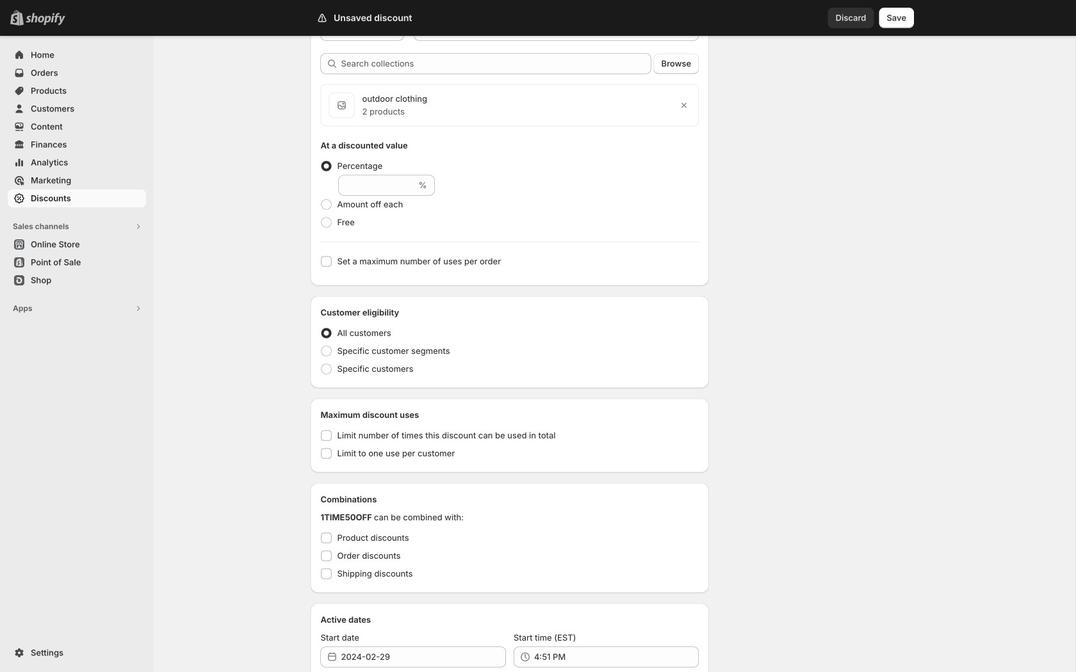 Task type: locate. For each thing, give the bounding box(es) containing it.
Search collections text field
[[341, 53, 651, 74]]

shopify image
[[26, 13, 65, 25]]

None text field
[[321, 20, 404, 41], [339, 175, 416, 196], [321, 20, 404, 41], [339, 175, 416, 196]]



Task type: describe. For each thing, give the bounding box(es) containing it.
Enter time text field
[[534, 647, 699, 668]]

YYYY-MM-DD text field
[[341, 647, 506, 668]]



Task type: vqa. For each thing, say whether or not it's contained in the screenshot.
tab list
no



